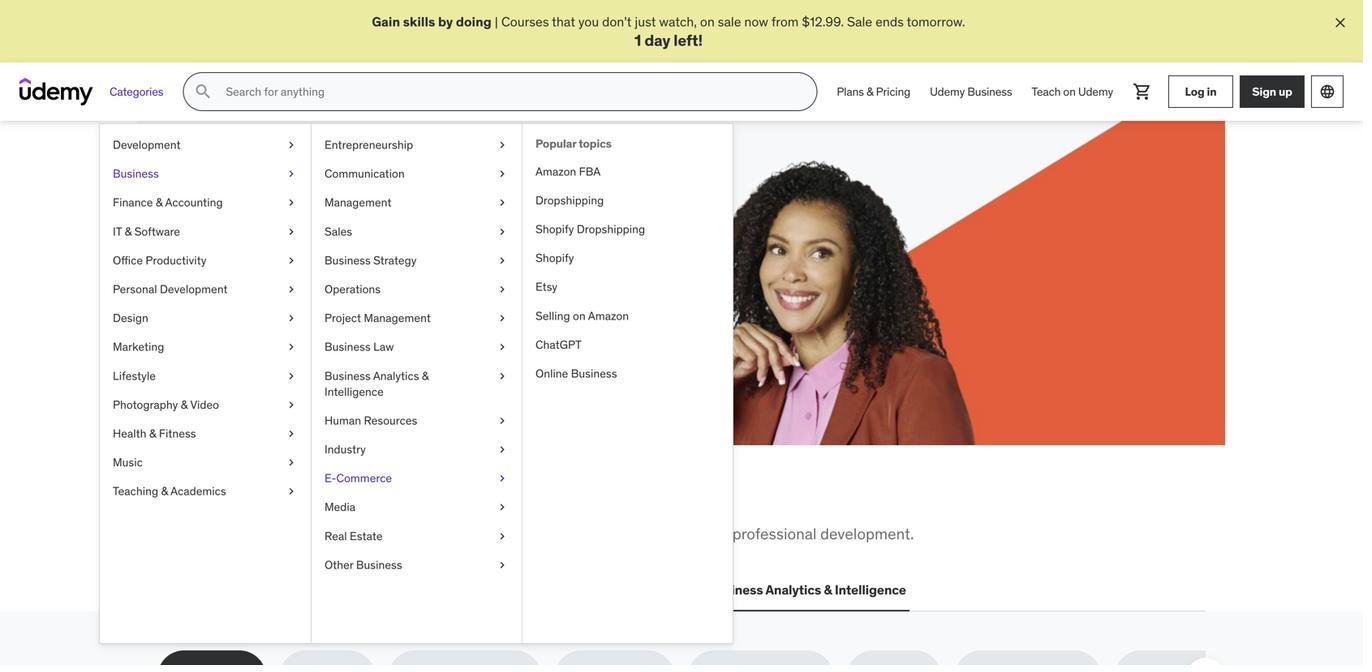 Task type: vqa. For each thing, say whether or not it's contained in the screenshot.
C
no



Task type: locate. For each thing, give the bounding box(es) containing it.
sale inside gain skills by doing | courses that you don't just watch, on sale now from $12.99. sale ends tomorrow. 1 day left!
[[847, 13, 873, 30]]

xsmall image for other business
[[496, 558, 509, 574]]

xsmall image for real estate
[[496, 529, 509, 545]]

xsmall image inside management link
[[496, 195, 509, 211]]

0 horizontal spatial $12.99.
[[230, 283, 273, 299]]

shopify inside 'link'
[[536, 251, 574, 266]]

& right "finance"
[[156, 196, 163, 210]]

& right 'teaching'
[[161, 484, 168, 499]]

2 vertical spatial on
[[573, 309, 586, 323]]

sale up plans
[[847, 13, 873, 30]]

music link
[[100, 449, 311, 477]]

2 horizontal spatial on
[[1064, 84, 1076, 99]]

0 vertical spatial it
[[113, 224, 122, 239]]

1 vertical spatial sale
[[276, 283, 301, 299]]

courses inside gain skills by doing | courses that you don't just watch, on sale now from $12.99. sale ends tomorrow. 1 day left!
[[501, 13, 549, 30]]

$12.99. inside learn, practice, succeed (and save) courses for every skill in your learning journey, starting at $12.99. sale ends tomorrow.
[[230, 283, 273, 299]]

& for software
[[125, 224, 132, 239]]

1 horizontal spatial sale
[[847, 13, 873, 30]]

xsmall image inside communication link
[[496, 166, 509, 182]]

xsmall image inside project management 'link'
[[496, 311, 509, 327]]

xsmall image for office productivity
[[285, 253, 298, 269]]

tomorrow. for save)
[[335, 283, 394, 299]]

plans & pricing
[[837, 84, 911, 99]]

0 horizontal spatial analytics
[[373, 369, 419, 383]]

xsmall image for photography & video
[[285, 397, 298, 413]]

xsmall image inside 'music' link
[[285, 455, 298, 471]]

analytics for business analytics & intelligence button on the bottom of page
[[766, 582, 821, 599]]

xsmall image for music
[[285, 455, 298, 471]]

management
[[325, 196, 392, 210], [364, 311, 431, 326]]

1 vertical spatial courses
[[216, 264, 264, 281]]

you inside all the skills you need in one place from critical workplace skills to technical topics, our catalog supports well-rounded professional development.
[[320, 484, 367, 518]]

skills up workplace
[[246, 484, 316, 518]]

xsmall image inside teaching & academics "link"
[[285, 484, 298, 500]]

1 vertical spatial analytics
[[766, 582, 821, 599]]

xsmall image inside industry link
[[496, 442, 509, 458]]

1 vertical spatial business analytics & intelligence
[[708, 582, 906, 599]]

it up office
[[113, 224, 122, 239]]

0 vertical spatial $12.99.
[[802, 13, 844, 30]]

1 horizontal spatial tomorrow.
[[907, 13, 966, 30]]

udemy left shopping cart with 0 items icon
[[1079, 84, 1114, 99]]

1 horizontal spatial udemy
[[1079, 84, 1114, 99]]

doing
[[456, 13, 492, 30]]

1 vertical spatial shopify
[[536, 251, 574, 266]]

development.
[[821, 524, 914, 544]]

$12.99. right from
[[802, 13, 844, 30]]

xsmall image inside photography & video link
[[285, 397, 298, 413]]

amazon
[[536, 164, 576, 179], [588, 309, 629, 323]]

you up real
[[320, 484, 367, 518]]

amazon down the etsy "link"
[[588, 309, 629, 323]]

xsmall image inside business analytics & intelligence link
[[496, 368, 509, 384]]

0 horizontal spatial intelligence
[[325, 385, 384, 399]]

in right log
[[1207, 84, 1217, 99]]

dropshipping down amazon fba
[[536, 193, 604, 208]]

human resources
[[325, 414, 417, 428]]

0 horizontal spatial on
[[573, 309, 586, 323]]

tomorrow. up udemy business
[[907, 13, 966, 30]]

dropshipping down the dropshipping link
[[577, 222, 645, 237]]

business analytics & intelligence up human resources
[[325, 369, 429, 399]]

xsmall image for health & fitness
[[285, 426, 298, 442]]

marketing link
[[100, 333, 311, 362]]

& right plans
[[867, 84, 874, 99]]

xsmall image inside health & fitness link
[[285, 426, 298, 442]]

0 vertical spatial in
[[1207, 84, 1217, 99]]

finance
[[113, 196, 153, 210]]

xsmall image for business analytics & intelligence
[[496, 368, 509, 384]]

1 horizontal spatial amazon
[[588, 309, 629, 323]]

office productivity link
[[100, 246, 311, 275]]

courses for (and
[[216, 264, 264, 281]]

development down office productivity link
[[160, 282, 228, 297]]

e-commerce link
[[312, 465, 522, 493]]

intelligence inside button
[[835, 582, 906, 599]]

e-
[[325, 471, 336, 486]]

ends for save)
[[304, 283, 332, 299]]

1 vertical spatial in
[[346, 264, 356, 281]]

intelligence up human on the left
[[325, 385, 384, 399]]

skills left by on the top left
[[403, 13, 435, 30]]

xsmall image for management
[[496, 195, 509, 211]]

learning
[[388, 264, 435, 281]]

xsmall image inside 'entrepreneurship' link
[[496, 137, 509, 153]]

xsmall image inside design "link"
[[285, 311, 298, 327]]

& right health
[[149, 427, 156, 441]]

0 horizontal spatial sale
[[276, 283, 301, 299]]

xsmall image for design
[[285, 311, 298, 327]]

xsmall image for entrepreneurship
[[496, 137, 509, 153]]

popular
[[536, 137, 576, 151]]

0 vertical spatial development
[[113, 138, 181, 152]]

need
[[371, 484, 434, 518]]

1 vertical spatial ends
[[304, 283, 332, 299]]

2 horizontal spatial skills
[[403, 13, 435, 30]]

xsmall image for lifestyle
[[285, 368, 298, 384]]

real estate
[[325, 529, 383, 544]]

1 vertical spatial intelligence
[[835, 582, 906, 599]]

in inside all the skills you need in one place from critical workplace skills to technical topics, our catalog supports well-rounded professional development.
[[438, 484, 463, 518]]

sale down 'every'
[[276, 283, 301, 299]]

2 vertical spatial in
[[438, 484, 463, 518]]

online business link
[[523, 360, 733, 389]]

commerce
[[336, 471, 392, 486]]

intelligence down development.
[[835, 582, 906, 599]]

& for pricing
[[867, 84, 874, 99]]

sale
[[847, 13, 873, 30], [276, 283, 301, 299]]

0 vertical spatial business analytics & intelligence
[[325, 369, 429, 399]]

& inside "link"
[[161, 484, 168, 499]]

skills
[[403, 13, 435, 30], [246, 484, 316, 518], [321, 524, 356, 544]]

2 horizontal spatial in
[[1207, 84, 1217, 99]]

1 shopify from the top
[[536, 222, 574, 237]]

management down communication
[[325, 196, 392, 210]]

ends down skill
[[304, 283, 332, 299]]

analytics down professional
[[766, 582, 821, 599]]

it for it & software
[[113, 224, 122, 239]]

0 horizontal spatial you
[[320, 484, 367, 518]]

journey,
[[438, 264, 483, 281]]

0 horizontal spatial ends
[[304, 283, 332, 299]]

it certifications
[[291, 582, 388, 599]]

business analytics & intelligence down professional
[[708, 582, 906, 599]]

xsmall image inside 'business law' link
[[496, 340, 509, 355]]

critical
[[197, 524, 243, 544]]

plans
[[837, 84, 864, 99]]

1 horizontal spatial it
[[291, 582, 302, 599]]

every
[[286, 264, 317, 281]]

sale for |
[[847, 13, 873, 30]]

2 vertical spatial skills
[[321, 524, 356, 544]]

udemy
[[930, 84, 965, 99], [1079, 84, 1114, 99]]

personal development
[[113, 282, 228, 297]]

$12.99. for |
[[802, 13, 844, 30]]

0 vertical spatial dropshipping
[[536, 193, 604, 208]]

& up office
[[125, 224, 132, 239]]

communication link
[[312, 160, 522, 189]]

0 horizontal spatial udemy
[[930, 84, 965, 99]]

xsmall image
[[285, 137, 298, 153], [285, 166, 298, 182], [496, 224, 509, 240], [285, 253, 298, 269], [285, 282, 298, 298], [496, 282, 509, 298], [285, 340, 298, 355], [285, 455, 298, 471], [285, 484, 298, 500], [496, 500, 509, 516]]

sale inside learn, practice, succeed (and save) courses for every skill in your learning journey, starting at $12.99. sale ends tomorrow.
[[276, 283, 301, 299]]

xsmall image for sales
[[496, 224, 509, 240]]

0 vertical spatial courses
[[501, 13, 549, 30]]

(and
[[216, 224, 272, 258]]

1 vertical spatial $12.99.
[[230, 283, 273, 299]]

1 vertical spatial amazon
[[588, 309, 629, 323]]

xsmall image inside human resources link
[[496, 413, 509, 429]]

xsmall image
[[496, 137, 509, 153], [496, 166, 509, 182], [285, 195, 298, 211], [496, 195, 509, 211], [285, 224, 298, 240], [496, 253, 509, 269], [285, 311, 298, 327], [496, 311, 509, 327], [496, 340, 509, 355], [285, 368, 298, 384], [496, 368, 509, 384], [285, 397, 298, 413], [496, 413, 509, 429], [285, 426, 298, 442], [496, 442, 509, 458], [496, 471, 509, 487], [496, 529, 509, 545], [496, 558, 509, 574]]

save)
[[277, 224, 342, 258]]

0 vertical spatial intelligence
[[325, 385, 384, 399]]

on inside e-commerce element
[[573, 309, 586, 323]]

tomorrow. inside gain skills by doing | courses that you don't just watch, on sale now from $12.99. sale ends tomorrow. 1 day left!
[[907, 13, 966, 30]]

xsmall image for personal development
[[285, 282, 298, 298]]

0 horizontal spatial tomorrow.
[[335, 283, 394, 299]]

1 horizontal spatial $12.99.
[[802, 13, 844, 30]]

& for fitness
[[149, 427, 156, 441]]

sale
[[718, 13, 741, 30]]

0 horizontal spatial amazon
[[536, 164, 576, 179]]

management up law
[[364, 311, 431, 326]]

0 vertical spatial ends
[[876, 13, 904, 30]]

0 horizontal spatial it
[[113, 224, 122, 239]]

shopify dropshipping
[[536, 222, 645, 237]]

health
[[113, 427, 147, 441]]

teaching & academics link
[[100, 477, 311, 506]]

business analytics & intelligence inside button
[[708, 582, 906, 599]]

courses for doing
[[501, 13, 549, 30]]

analytics down law
[[373, 369, 419, 383]]

0 vertical spatial shopify
[[536, 222, 574, 237]]

just
[[635, 13, 656, 30]]

1 udemy from the left
[[930, 84, 965, 99]]

udemy right pricing
[[930, 84, 965, 99]]

it & software
[[113, 224, 180, 239]]

you
[[579, 13, 599, 30], [320, 484, 367, 518]]

2 shopify from the top
[[536, 251, 574, 266]]

amazon fba link
[[523, 157, 733, 186]]

development down the categories dropdown button
[[113, 138, 181, 152]]

xsmall image inside business strategy link
[[496, 253, 509, 269]]

analytics
[[373, 369, 419, 383], [766, 582, 821, 599]]

0 vertical spatial skills
[[403, 13, 435, 30]]

1 horizontal spatial analytics
[[766, 582, 821, 599]]

on right 'selling'
[[573, 309, 586, 323]]

xsmall image inside office productivity link
[[285, 253, 298, 269]]

courses inside learn, practice, succeed (and save) courses for every skill in your learning journey, starting at $12.99. sale ends tomorrow.
[[216, 264, 264, 281]]

project management link
[[312, 304, 522, 333]]

tomorrow. inside learn, practice, succeed (and save) courses for every skill in your learning journey, starting at $12.99. sale ends tomorrow.
[[335, 283, 394, 299]]

on for shopify
[[573, 309, 586, 323]]

business strategy link
[[312, 246, 522, 275]]

0 vertical spatial tomorrow.
[[907, 13, 966, 30]]

xsmall image inside development link
[[285, 137, 298, 153]]

xsmall image inside business link
[[285, 166, 298, 182]]

data science button
[[490, 571, 576, 610]]

0 vertical spatial you
[[579, 13, 599, 30]]

productivity
[[146, 253, 206, 268]]

teaching & academics
[[113, 484, 226, 499]]

all the skills you need in one place from critical workplace skills to technical topics, our catalog supports well-rounded professional development.
[[157, 484, 914, 544]]

business right "online"
[[571, 367, 617, 381]]

categories button
[[100, 72, 173, 111]]

$12.99. inside gain skills by doing | courses that you don't just watch, on sale now from $12.99. sale ends tomorrow. 1 day left!
[[802, 13, 844, 30]]

selling on amazon
[[536, 309, 629, 323]]

log
[[1185, 84, 1205, 99]]

starting
[[486, 264, 531, 281]]

1 horizontal spatial intelligence
[[835, 582, 906, 599]]

xsmall image inside e-commerce link
[[496, 471, 509, 487]]

it inside button
[[291, 582, 302, 599]]

resources
[[364, 414, 417, 428]]

xsmall image inside 'finance & accounting' link
[[285, 195, 298, 211]]

personal
[[113, 282, 157, 297]]

courses right |
[[501, 13, 549, 30]]

0 vertical spatial analytics
[[373, 369, 419, 383]]

1 horizontal spatial courses
[[501, 13, 549, 30]]

in up topics,
[[438, 484, 463, 518]]

xsmall image inside 'media' link
[[496, 500, 509, 516]]

ends inside learn, practice, succeed (and save) courses for every skill in your learning journey, starting at $12.99. sale ends tomorrow.
[[304, 283, 332, 299]]

on for plans & pricing
[[1064, 84, 1076, 99]]

lifestyle
[[113, 369, 156, 383]]

project
[[325, 311, 361, 326]]

1 horizontal spatial skills
[[321, 524, 356, 544]]

1 vertical spatial management
[[364, 311, 431, 326]]

academics
[[171, 484, 226, 499]]

tomorrow. for |
[[907, 13, 966, 30]]

0 vertical spatial on
[[700, 13, 715, 30]]

2 udemy from the left
[[1079, 84, 1114, 99]]

on left sale
[[700, 13, 715, 30]]

business down rounded
[[708, 582, 763, 599]]

in up operations
[[346, 264, 356, 281]]

$12.99. down for
[[230, 283, 273, 299]]

industry
[[325, 443, 366, 457]]

xsmall image inside other business link
[[496, 558, 509, 574]]

it left certifications
[[291, 582, 302, 599]]

1 horizontal spatial you
[[579, 13, 599, 30]]

popular topics
[[536, 137, 612, 151]]

development
[[113, 138, 181, 152], [160, 282, 228, 297]]

xsmall image inside real estate link
[[496, 529, 509, 545]]

skills down media
[[321, 524, 356, 544]]

courses up at
[[216, 264, 264, 281]]

1 horizontal spatial business analytics & intelligence
[[708, 582, 906, 599]]

0 horizontal spatial in
[[346, 264, 356, 281]]

1 vertical spatial tomorrow.
[[335, 283, 394, 299]]

1 vertical spatial on
[[1064, 84, 1076, 99]]

analytics inside button
[[766, 582, 821, 599]]

ends inside gain skills by doing | courses that you don't just watch, on sale now from $12.99. sale ends tomorrow. 1 day left!
[[876, 13, 904, 30]]

in inside learn, practice, succeed (and save) courses for every skill in your learning journey, starting at $12.99. sale ends tomorrow.
[[346, 264, 356, 281]]

sign
[[1253, 84, 1277, 99]]

1 horizontal spatial on
[[700, 13, 715, 30]]

photography & video
[[113, 398, 219, 412]]

business down estate
[[356, 558, 402, 573]]

0 horizontal spatial business analytics & intelligence
[[325, 369, 429, 399]]

1 vertical spatial it
[[291, 582, 302, 599]]

tomorrow. down your
[[335, 283, 394, 299]]

amazon down popular
[[536, 164, 576, 179]]

e-commerce
[[325, 471, 392, 486]]

shopify for shopify dropshipping
[[536, 222, 574, 237]]

you right that
[[579, 13, 599, 30]]

xsmall image inside personal development link
[[285, 282, 298, 298]]

on right teach
[[1064, 84, 1076, 99]]

0 horizontal spatial skills
[[246, 484, 316, 518]]

0 horizontal spatial courses
[[216, 264, 264, 281]]

xsmall image inside operations link
[[496, 282, 509, 298]]

1 horizontal spatial ends
[[876, 13, 904, 30]]

finance & accounting link
[[100, 189, 311, 217]]

shopify
[[536, 222, 574, 237], [536, 251, 574, 266]]

xsmall image inside marketing link
[[285, 340, 298, 355]]

xsmall image inside lifestyle link
[[285, 368, 298, 384]]

data science
[[494, 582, 573, 599]]

business inside button
[[708, 582, 763, 599]]

up
[[1279, 84, 1293, 99]]

xsmall image inside "sales" link
[[496, 224, 509, 240]]

don't
[[602, 13, 632, 30]]

xsmall image inside it & software link
[[285, 224, 298, 240]]

1 horizontal spatial in
[[438, 484, 463, 518]]

law
[[373, 340, 394, 355]]

fba
[[579, 164, 601, 179]]

business analytics & intelligence
[[325, 369, 429, 399], [708, 582, 906, 599]]

business analytics & intelligence for business analytics & intelligence link
[[325, 369, 429, 399]]

now
[[745, 13, 769, 30]]

the
[[200, 484, 241, 518]]

1 vertical spatial you
[[320, 484, 367, 518]]

& down development.
[[824, 582, 832, 599]]

& left video
[[181, 398, 188, 412]]

0 vertical spatial amazon
[[536, 164, 576, 179]]

ends up pricing
[[876, 13, 904, 30]]

catalog
[[518, 524, 569, 544]]

0 vertical spatial sale
[[847, 13, 873, 30]]



Task type: describe. For each thing, give the bounding box(es) containing it.
personal development link
[[100, 275, 311, 304]]

xsmall image for industry
[[496, 442, 509, 458]]

xsmall image for teaching & academics
[[285, 484, 298, 500]]

shopping cart with 0 items image
[[1133, 82, 1153, 102]]

gain skills by doing | courses that you don't just watch, on sale now from $12.99. sale ends tomorrow. 1 day left!
[[372, 13, 966, 50]]

from
[[157, 524, 193, 544]]

business link
[[100, 160, 311, 189]]

udemy image
[[19, 78, 93, 106]]

1 vertical spatial skills
[[246, 484, 316, 518]]

project management
[[325, 311, 431, 326]]

shopify for shopify
[[536, 251, 574, 266]]

0 vertical spatial management
[[325, 196, 392, 210]]

teach
[[1032, 84, 1061, 99]]

xsmall image for communication
[[496, 166, 509, 182]]

data
[[494, 582, 522, 599]]

& down 'business law' link
[[422, 369, 429, 383]]

our
[[492, 524, 515, 544]]

health & fitness
[[113, 427, 196, 441]]

you inside gain skills by doing | courses that you don't just watch, on sale now from $12.99. sale ends tomorrow. 1 day left!
[[579, 13, 599, 30]]

development link
[[100, 131, 311, 160]]

business up operations
[[325, 253, 371, 268]]

strategy
[[373, 253, 417, 268]]

& for video
[[181, 398, 188, 412]]

professional
[[733, 524, 817, 544]]

workplace
[[247, 524, 318, 544]]

shopify dropshipping link
[[523, 215, 733, 244]]

amazon fba
[[536, 164, 601, 179]]

|
[[495, 13, 498, 30]]

online
[[536, 367, 568, 381]]

media
[[325, 500, 356, 515]]

science
[[525, 582, 573, 599]]

business analytics & intelligence for business analytics & intelligence button on the bottom of page
[[708, 582, 906, 599]]

business up "finance"
[[113, 167, 159, 181]]

xsmall image for project management
[[496, 311, 509, 327]]

business inside e-commerce element
[[571, 367, 617, 381]]

1 vertical spatial dropshipping
[[577, 222, 645, 237]]

human resources link
[[312, 407, 522, 436]]

skills inside gain skills by doing | courses that you don't just watch, on sale now from $12.99. sale ends tomorrow. 1 day left!
[[403, 13, 435, 30]]

submit search image
[[193, 82, 213, 102]]

business down business law
[[325, 369, 371, 383]]

business left teach
[[968, 84, 1013, 99]]

ends for |
[[876, 13, 904, 30]]

dropshipping link
[[523, 186, 733, 215]]

health & fitness link
[[100, 420, 311, 449]]

xsmall image for development
[[285, 137, 298, 153]]

all
[[157, 484, 195, 518]]

marketing
[[113, 340, 164, 355]]

operations
[[325, 282, 381, 297]]

close image
[[1333, 15, 1349, 31]]

sign up link
[[1240, 76, 1305, 108]]

business down project at the top left
[[325, 340, 371, 355]]

that
[[552, 13, 575, 30]]

intelligence for business analytics & intelligence link
[[325, 385, 384, 399]]

business strategy
[[325, 253, 417, 268]]

in inside "link"
[[1207, 84, 1217, 99]]

it & software link
[[100, 217, 311, 246]]

categories
[[110, 84, 163, 99]]

software
[[134, 224, 180, 239]]

analytics for business analytics & intelligence link
[[373, 369, 419, 383]]

& for academics
[[161, 484, 168, 499]]

practice,
[[305, 192, 415, 225]]

other business link
[[312, 551, 522, 580]]

by
[[438, 13, 453, 30]]

teach on udemy
[[1032, 84, 1114, 99]]

gain
[[372, 13, 400, 30]]

watch,
[[659, 13, 697, 30]]

well-
[[638, 524, 671, 544]]

sales
[[325, 224, 352, 239]]

on inside gain skills by doing | courses that you don't just watch, on sale now from $12.99. sale ends tomorrow. 1 day left!
[[700, 13, 715, 30]]

design link
[[100, 304, 311, 333]]

teach on udemy link
[[1022, 72, 1123, 111]]

xsmall image for finance & accounting
[[285, 195, 298, 211]]

business analytics & intelligence button
[[705, 571, 910, 610]]

plans & pricing link
[[827, 72, 920, 111]]

& for accounting
[[156, 196, 163, 210]]

communication
[[325, 167, 405, 181]]

certifications
[[305, 582, 388, 599]]

log in
[[1185, 84, 1217, 99]]

day
[[645, 30, 671, 50]]

xsmall image for it & software
[[285, 224, 298, 240]]

sign up
[[1253, 84, 1293, 99]]

estate
[[350, 529, 383, 544]]

xsmall image for e-commerce
[[496, 471, 509, 487]]

xsmall image for business strategy
[[496, 253, 509, 269]]

udemy business
[[930, 84, 1013, 99]]

etsy
[[536, 280, 558, 295]]

to
[[359, 524, 373, 544]]

operations link
[[312, 275, 522, 304]]

Search for anything text field
[[223, 78, 797, 106]]

xsmall image for operations
[[496, 282, 509, 298]]

intelligence for business analytics & intelligence button on the bottom of page
[[835, 582, 906, 599]]

e-commerce element
[[522, 124, 733, 644]]

finance & accounting
[[113, 196, 223, 210]]

xsmall image for media
[[496, 500, 509, 516]]

sale for save)
[[276, 283, 301, 299]]

teaching
[[113, 484, 158, 499]]

pricing
[[876, 84, 911, 99]]

from
[[772, 13, 799, 30]]

entrepreneurship link
[[312, 131, 522, 160]]

office productivity
[[113, 253, 206, 268]]

your
[[360, 264, 384, 281]]

udemy business link
[[920, 72, 1022, 111]]

xsmall image for marketing
[[285, 340, 298, 355]]

xsmall image for business law
[[496, 340, 509, 355]]

& inside button
[[824, 582, 832, 599]]

sales link
[[312, 217, 522, 246]]

for
[[267, 264, 283, 281]]

xsmall image for human resources
[[496, 413, 509, 429]]

$12.99. for save)
[[230, 283, 273, 299]]

it for it certifications
[[291, 582, 302, 599]]

management inside 'link'
[[364, 311, 431, 326]]

fitness
[[159, 427, 196, 441]]

business law link
[[312, 333, 522, 362]]

office
[[113, 253, 143, 268]]

1 vertical spatial development
[[160, 282, 228, 297]]

business law
[[325, 340, 394, 355]]

online business
[[536, 367, 617, 381]]

it certifications button
[[288, 571, 391, 610]]

video
[[190, 398, 219, 412]]

log in link
[[1169, 76, 1234, 108]]

rounded
[[671, 524, 729, 544]]

topics,
[[443, 524, 489, 544]]

xsmall image for business
[[285, 166, 298, 182]]

human
[[325, 414, 361, 428]]

accounting
[[165, 196, 223, 210]]

choose a language image
[[1320, 84, 1336, 100]]



